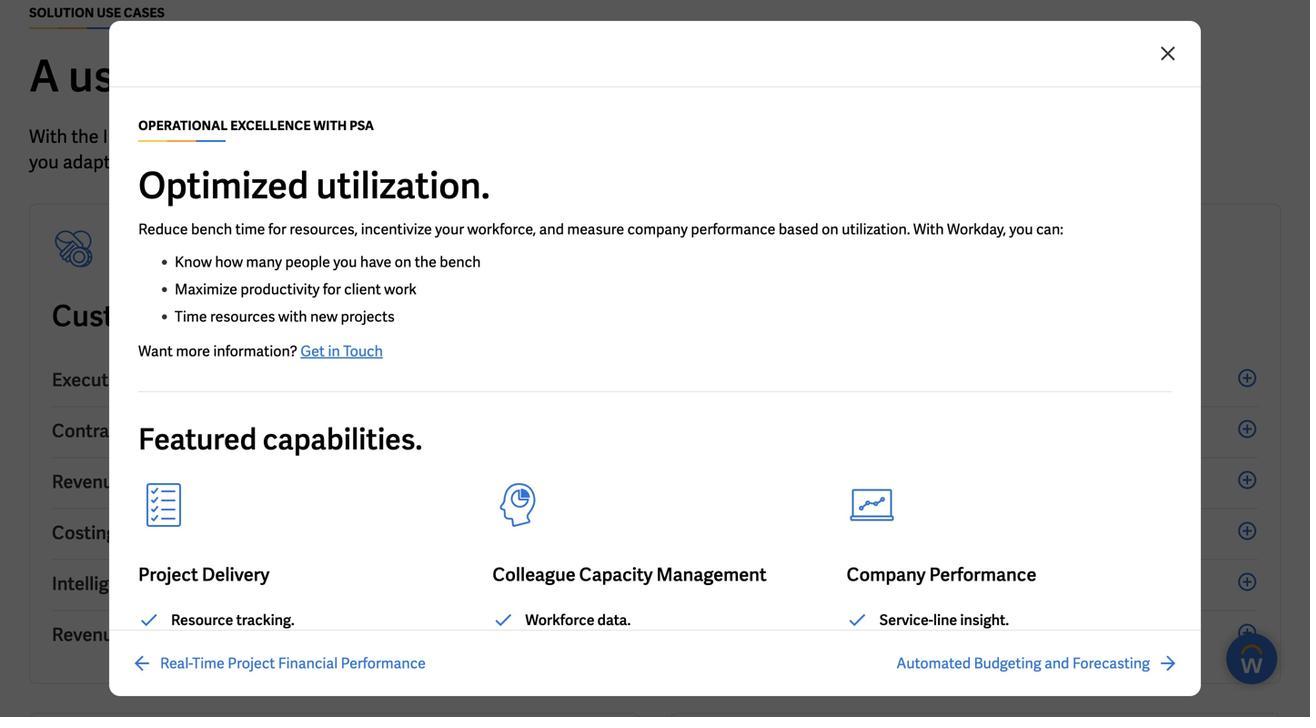 Task type: vqa. For each thing, say whether or not it's contained in the screenshot.
THAT
no



Task type: describe. For each thing, give the bounding box(es) containing it.
application
[[186, 572, 281, 596]]

resource tracking.
[[171, 611, 295, 630]]

productivity
[[241, 280, 320, 299]]

against
[[1088, 633, 1136, 652]]

technology,
[[301, 125, 398, 148]]

revenue management button
[[52, 458, 618, 509]]

capacity for informed
[[772, 470, 846, 494]]

financial inside optimized utilization. "dialog"
[[278, 654, 338, 673]]

quote-
[[296, 297, 388, 335]]

many
[[246, 253, 282, 272]]

collections
[[320, 572, 414, 596]]

get
[[301, 342, 325, 361]]

automated budgeting and forecasting button inside optimized utilization. "dialog"
[[897, 653, 1180, 675]]

0 vertical spatial budgeting
[[790, 623, 875, 647]]

with inside with the industry accelerator for technology, you benefit from a global ecosystem of partners to help you adapt, innovate, and scale—all while fast-tracking your digital transformation.
[[29, 125, 67, 148]]

2 horizontal spatial management
[[958, 470, 1068, 494]]

0 horizontal spatial bench
[[191, 220, 232, 239]]

tracking
[[400, 150, 467, 174]]

colleague
[[493, 563, 576, 587]]

1 vertical spatial line
[[993, 633, 1016, 652]]

want more information? get in touch
[[138, 342, 383, 361]]

help
[[816, 125, 852, 148]]

scale—all
[[232, 150, 312, 174]]

informed capacity and demand management button
[[693, 458, 1259, 509]]

you left can:
[[1010, 220, 1034, 239]]

optimized utilization.
[[138, 162, 490, 209]]

0 horizontal spatial utilization.
[[316, 162, 490, 209]]

with inside optimized utilization. "dialog"
[[914, 220, 945, 239]]

for inside know how many people you have on the bench maximize productivity for client work time resources with new projects
[[323, 280, 341, 299]]

workday,
[[948, 220, 1007, 239]]

company
[[847, 563, 926, 587]]

want
[[138, 342, 173, 361]]

data.
[[598, 611, 631, 630]]

insight.
[[961, 611, 1010, 630]]

management inside optimized utilization. "dialog"
[[657, 563, 767, 587]]

reporting for contract
[[130, 419, 212, 443]]

targets.
[[936, 655, 986, 674]]

forecasting for financial
[[913, 623, 1011, 647]]

know
[[175, 253, 212, 272]]

information?
[[213, 342, 298, 361]]

quotes
[[122, 368, 183, 392]]

1 vertical spatial performance
[[930, 563, 1037, 587]]

resources,
[[290, 220, 358, 239]]

for up operational on the top left of page
[[148, 48, 204, 105]]

operational excellence with psa
[[138, 117, 374, 134]]

a
[[29, 48, 60, 105]]

workforce
[[526, 611, 595, 630]]

and inside with the industry accelerator for technology, you benefit from a global ecosystem of partners to help you adapt, innovate, and scale—all while fast-tracking your digital transformation.
[[197, 150, 228, 174]]

utilization
[[1019, 633, 1085, 652]]

industry
[[103, 125, 171, 148]]

and inside contract reporting and analysis button
[[215, 419, 247, 443]]

time
[[235, 220, 265, 239]]

solutions
[[210, 521, 288, 545]]

organization.
[[580, 48, 839, 105]]

optimized for optimized utilization.
[[138, 162, 309, 209]]

company performance
[[847, 563, 1037, 587]]

capabilities.
[[263, 421, 423, 458]]

your for workforce,
[[435, 220, 464, 239]]

costing and billing solutions button
[[52, 509, 618, 560]]

customer-centric quote-to-cash process
[[52, 297, 605, 335]]

operational
[[138, 117, 228, 134]]

more
[[176, 342, 210, 361]]

pricing
[[915, 368, 973, 392]]

innovate,
[[118, 150, 193, 174]]

contract reporting and analysis
[[52, 419, 320, 443]]

reduce bench time for resources, incentivize your workforce, and measure company performance based on utilization. with workday, you can:
[[138, 220, 1067, 239]]

service-
[[880, 611, 934, 630]]

the inside know how many people you have on the bench maximize productivity for client work time resources with new projects
[[415, 253, 437, 272]]

0 vertical spatial financial
[[841, 521, 916, 545]]

costing
[[52, 521, 117, 545]]

cash inside button
[[140, 572, 182, 596]]

have
[[360, 253, 392, 272]]

1 horizontal spatial on
[[822, 220, 839, 239]]

based
[[779, 220, 819, 239]]

solution use cases
[[29, 5, 165, 21]]

incentivize
[[361, 220, 432, 239]]

real-time project financial performance button inside optimized utilization. "dialog"
[[131, 653, 426, 675]]

benefit
[[436, 125, 494, 148]]

while
[[316, 150, 360, 174]]

and down utilization
[[1045, 654, 1070, 673]]

and inside the costing and billing solutions button
[[120, 521, 151, 545]]

reduce
[[138, 220, 188, 239]]

multidimensional services pricing and quoting
[[693, 368, 1079, 392]]

forecasting inside button
[[1073, 654, 1151, 673]]

optimized utilization. dialog
[[0, 0, 1311, 717]]

ecosystem
[[608, 125, 697, 148]]

aspects
[[268, 48, 425, 105]]

service-line insight. measure service-line utilization against revenue targets.
[[880, 611, 1136, 674]]

client
[[344, 280, 381, 299]]

automated budgeting and forecasting inside optimized utilization. "dialog"
[[897, 654, 1151, 673]]

1 horizontal spatial real-
[[693, 521, 733, 545]]

with
[[314, 117, 347, 134]]

informed capacity and demand management
[[693, 470, 1068, 494]]

for inside with the industry accelerator for technology, you benefit from a global ecosystem of partners to help you adapt, innovate, and scale—all while fast-tracking your digital transformation.
[[275, 125, 297, 148]]

bench inside know how many people you have on the bench maximize productivity for client work time resources with new projects
[[440, 253, 481, 272]]

workforce,
[[468, 220, 536, 239]]

you up tracking
[[402, 125, 432, 148]]

customer-
[[52, 297, 192, 335]]

execute quotes and contracts button
[[52, 356, 618, 407]]

a use for all aspects of your organization.
[[29, 48, 839, 105]]

excellence
[[230, 117, 311, 134]]

0 horizontal spatial project
[[138, 563, 198, 587]]

resource
[[171, 611, 233, 630]]

demand
[[884, 470, 954, 494]]

1 horizontal spatial utilization.
[[842, 220, 911, 239]]

all
[[213, 48, 259, 105]]

budgeting inside automated budgeting and forecasting button
[[974, 654, 1042, 673]]

measure
[[567, 220, 625, 239]]

revenue for revenue management
[[52, 470, 124, 494]]

revenue reporting and forecasting button
[[52, 611, 618, 661]]

a
[[541, 125, 551, 148]]

with the industry accelerator for technology, you benefit from a global ecosystem of partners to help you adapt, innovate, and scale—all while fast-tracking your digital transformation.
[[29, 125, 852, 174]]

0 vertical spatial performance
[[920, 521, 1027, 545]]

and inside intelligent cash application and collections button
[[285, 572, 316, 596]]

intelligent cash application and collections button
[[52, 560, 618, 611]]



Task type: locate. For each thing, give the bounding box(es) containing it.
1 vertical spatial reporting
[[127, 623, 209, 647]]

forecasting down against
[[1073, 654, 1151, 673]]

forecasting up targets.
[[913, 623, 1011, 647]]

forecasting for solutions
[[248, 623, 346, 647]]

you left have
[[333, 253, 357, 272]]

services
[[841, 368, 912, 392]]

1 horizontal spatial cash
[[426, 297, 493, 335]]

optimized inside "dialog"
[[138, 162, 309, 209]]

1 vertical spatial time
[[733, 521, 774, 545]]

2 vertical spatial project
[[228, 654, 275, 673]]

and inside informed capacity and demand management button
[[849, 470, 881, 494]]

reporting down execute quotes and contracts
[[130, 419, 212, 443]]

0 horizontal spatial cash
[[140, 572, 182, 596]]

0 vertical spatial automated budgeting and forecasting
[[693, 623, 1011, 647]]

0 horizontal spatial on
[[395, 253, 412, 272]]

performance up the insight.
[[930, 563, 1037, 587]]

intelligent
[[52, 572, 136, 596]]

time down revenue reporting and forecasting
[[192, 654, 225, 673]]

1 vertical spatial revenue
[[52, 623, 124, 647]]

performance down informed capacity and demand management button
[[920, 521, 1027, 545]]

0 horizontal spatial optimized
[[138, 162, 309, 209]]

and up tracking.
[[285, 572, 316, 596]]

1 horizontal spatial bench
[[440, 253, 481, 272]]

0 horizontal spatial of
[[434, 48, 474, 105]]

automated budgeting and forecasting
[[693, 623, 1011, 647], [897, 654, 1151, 673]]

with
[[278, 307, 307, 326]]

time down the maximize
[[175, 307, 207, 326]]

0 horizontal spatial capacity
[[580, 563, 653, 587]]

2 vertical spatial performance
[[341, 654, 426, 673]]

maximize
[[175, 280, 238, 299]]

for right 'time' at left
[[268, 220, 287, 239]]

2 horizontal spatial project
[[778, 521, 838, 545]]

1 horizontal spatial management
[[657, 563, 767, 587]]

on inside know how many people you have on the bench maximize productivity for client work time resources with new projects
[[395, 253, 412, 272]]

0 vertical spatial real-time project financial performance button
[[693, 509, 1259, 560]]

1 horizontal spatial real-time project financial performance button
[[693, 509, 1259, 560]]

0 horizontal spatial management
[[127, 470, 238, 494]]

0 vertical spatial reporting
[[130, 419, 212, 443]]

1 horizontal spatial financial
[[841, 521, 916, 545]]

1 vertical spatial real-
[[160, 654, 192, 673]]

you left 'adapt,'
[[29, 150, 59, 174]]

analysis
[[250, 419, 320, 443]]

delivery
[[202, 563, 270, 587]]

1 vertical spatial real-time project financial performance
[[160, 654, 426, 673]]

contract
[[52, 419, 126, 443]]

how
[[215, 253, 243, 272]]

reporting for revenue
[[127, 623, 209, 647]]

1 vertical spatial on
[[395, 253, 412, 272]]

real-
[[693, 521, 733, 545], [160, 654, 192, 673]]

automated down optimized utilization
[[693, 623, 786, 647]]

your left the workforce,
[[435, 220, 464, 239]]

workforce data.
[[526, 611, 631, 630]]

for
[[148, 48, 204, 105], [275, 125, 297, 148], [268, 220, 287, 239], [323, 280, 341, 299]]

budgeting down service-
[[974, 654, 1042, 673]]

0 vertical spatial time
[[175, 307, 207, 326]]

optimized for optimized utilization
[[693, 572, 778, 596]]

to
[[795, 125, 812, 148]]

capacity right informed
[[772, 470, 846, 494]]

performance down collections
[[341, 654, 426, 673]]

the up work
[[415, 253, 437, 272]]

utilization. right based
[[842, 220, 911, 239]]

0 vertical spatial project
[[778, 521, 838, 545]]

cash down costing and billing solutions
[[140, 572, 182, 596]]

with left workday,
[[914, 220, 945, 239]]

your down 'benefit'
[[471, 150, 507, 174]]

project up utilization
[[778, 521, 838, 545]]

revenue down intelligent
[[52, 623, 124, 647]]

bench down the workforce,
[[440, 253, 481, 272]]

work
[[384, 280, 417, 299]]

execute
[[52, 368, 118, 392]]

cash right work
[[426, 297, 493, 335]]

0 vertical spatial with
[[29, 125, 67, 148]]

of left partners at the top right of the page
[[701, 125, 717, 148]]

revenue for revenue reporting and forecasting
[[52, 623, 124, 647]]

0 vertical spatial real-
[[693, 521, 733, 545]]

1 horizontal spatial the
[[415, 253, 437, 272]]

1 vertical spatial utilization.
[[842, 220, 911, 239]]

1 horizontal spatial capacity
[[772, 470, 846, 494]]

1 horizontal spatial of
[[701, 125, 717, 148]]

real-time project financial performance button up company performance
[[693, 509, 1259, 560]]

line down the insight.
[[993, 633, 1016, 652]]

contracts
[[221, 368, 305, 392]]

1 vertical spatial your
[[471, 150, 507, 174]]

your for organization.
[[483, 48, 572, 105]]

1 vertical spatial financial
[[278, 654, 338, 673]]

on right based
[[822, 220, 839, 239]]

reporting
[[130, 419, 212, 443], [127, 623, 209, 647]]

0 horizontal spatial real-time project financial performance button
[[131, 653, 426, 675]]

real- down revenue reporting and forecasting
[[160, 654, 192, 673]]

time down informed
[[733, 521, 774, 545]]

1 horizontal spatial budgeting
[[974, 654, 1042, 673]]

billing
[[155, 521, 206, 545]]

0 horizontal spatial automated
[[693, 623, 786, 647]]

1 vertical spatial automated budgeting and forecasting
[[897, 654, 1151, 673]]

of up 'benefit'
[[434, 48, 474, 105]]

0 vertical spatial revenue
[[52, 470, 124, 494]]

0 horizontal spatial line
[[934, 611, 958, 630]]

with up 'adapt,'
[[29, 125, 67, 148]]

partners
[[721, 125, 791, 148]]

optimized utilization button
[[693, 560, 1259, 611]]

and left the measure
[[539, 220, 564, 239]]

automated inside optimized utilization. "dialog"
[[897, 654, 971, 673]]

your inside with the industry accelerator for technology, you benefit from a global ecosystem of partners to help you adapt, innovate, and scale—all while fast-tracking your digital transformation.
[[471, 150, 507, 174]]

revenue
[[880, 655, 933, 674]]

financial down tracking.
[[278, 654, 338, 673]]

2 vertical spatial time
[[192, 654, 225, 673]]

the up 'adapt,'
[[71, 125, 99, 148]]

accelerator
[[175, 125, 271, 148]]

utilization. up incentivize on the top
[[316, 162, 490, 209]]

real-time project financial performance inside optimized utilization. "dialog"
[[160, 654, 426, 673]]

0 vertical spatial your
[[483, 48, 572, 105]]

management
[[127, 470, 238, 494], [958, 470, 1068, 494], [657, 563, 767, 587]]

for up scale—all
[[275, 125, 297, 148]]

performance
[[691, 220, 776, 239]]

multidimensional
[[693, 368, 838, 392]]

capacity up data. at left
[[580, 563, 653, 587]]

1 vertical spatial automated
[[897, 654, 971, 673]]

real- down informed
[[693, 521, 733, 545]]

optimized
[[138, 162, 309, 209], [693, 572, 778, 596]]

time
[[175, 307, 207, 326], [733, 521, 774, 545], [192, 654, 225, 673]]

1 vertical spatial budgeting
[[974, 654, 1042, 673]]

1 vertical spatial optimized
[[693, 572, 778, 596]]

real-time project financial performance button down tracking.
[[131, 653, 426, 675]]

1 vertical spatial with
[[914, 220, 945, 239]]

and up revenue
[[878, 623, 910, 647]]

global
[[554, 125, 604, 148]]

adapt,
[[63, 150, 115, 174]]

capacity inside optimized utilization. "dialog"
[[580, 563, 653, 587]]

budgeting
[[790, 623, 875, 647], [974, 654, 1042, 673]]

the inside with the industry accelerator for technology, you benefit from a global ecosystem of partners to help you adapt, innovate, and scale—all while fast-tracking your digital transformation.
[[71, 125, 99, 148]]

utilization.
[[316, 162, 490, 209], [842, 220, 911, 239]]

and left demand
[[849, 470, 881, 494]]

and down more
[[187, 368, 218, 392]]

1 vertical spatial capacity
[[580, 563, 653, 587]]

your inside optimized utilization. "dialog"
[[435, 220, 464, 239]]

the
[[71, 125, 99, 148], [415, 253, 437, 272]]

1 vertical spatial cash
[[140, 572, 182, 596]]

0 horizontal spatial real-
[[160, 654, 192, 673]]

forecasting down intelligent cash application and collections button
[[248, 623, 346, 647]]

for up new
[[323, 280, 341, 299]]

time inside know how many people you have on the bench maximize productivity for client work time resources with new projects
[[175, 307, 207, 326]]

execute quotes and contracts
[[52, 368, 305, 392]]

capacity inside informed capacity and demand management button
[[772, 470, 846, 494]]

project down tracking.
[[228, 654, 275, 673]]

cash
[[426, 297, 493, 335], [140, 572, 182, 596]]

know how many people you have on the bench maximize productivity for client work time resources with new projects
[[175, 253, 481, 326]]

resources
[[210, 307, 275, 326]]

optimized left utilization
[[693, 572, 778, 596]]

0 vertical spatial utilization.
[[316, 162, 490, 209]]

0 vertical spatial the
[[71, 125, 99, 148]]

colleague capacity management
[[493, 563, 767, 587]]

optimized inside button
[[693, 572, 778, 596]]

informed
[[693, 470, 768, 494]]

project
[[778, 521, 838, 545], [138, 563, 198, 587], [228, 654, 275, 673]]

0 vertical spatial cash
[[426, 297, 493, 335]]

financial up company
[[841, 521, 916, 545]]

real- inside optimized utilization. "dialog"
[[160, 654, 192, 673]]

on
[[822, 220, 839, 239], [395, 253, 412, 272]]

2 vertical spatial your
[[435, 220, 464, 239]]

company
[[628, 220, 688, 239]]

1 horizontal spatial optimized
[[693, 572, 778, 596]]

capacity for colleague
[[580, 563, 653, 587]]

0 vertical spatial on
[[822, 220, 839, 239]]

1 vertical spatial of
[[701, 125, 717, 148]]

process
[[499, 297, 605, 335]]

revenue management
[[52, 470, 238, 494]]

get in touch link
[[301, 342, 383, 361]]

0 vertical spatial capacity
[[772, 470, 846, 494]]

new
[[310, 307, 338, 326]]

quoting
[[1012, 368, 1079, 392]]

measure
[[880, 633, 938, 652]]

0 vertical spatial automated
[[693, 623, 786, 647]]

digital
[[511, 150, 562, 174]]

cases
[[124, 5, 165, 21]]

forecasting inside button
[[248, 623, 346, 647]]

fast-
[[363, 150, 400, 174]]

revenue down contract
[[52, 470, 124, 494]]

0 horizontal spatial the
[[71, 125, 99, 148]]

and inside the execute quotes and contracts button
[[187, 368, 218, 392]]

reporting down project delivery
[[127, 623, 209, 647]]

and down accelerator
[[197, 150, 228, 174]]

1 revenue from the top
[[52, 470, 124, 494]]

real-time project financial performance up company
[[693, 521, 1027, 545]]

of
[[434, 48, 474, 105], [701, 125, 717, 148]]

you
[[402, 125, 432, 148], [29, 150, 59, 174], [1010, 220, 1034, 239], [333, 253, 357, 272]]

your up from
[[483, 48, 572, 105]]

line up service-
[[934, 611, 958, 630]]

automated budgeting and forecasting button
[[693, 611, 1259, 661], [897, 653, 1180, 675]]

2 horizontal spatial forecasting
[[1073, 654, 1151, 673]]

you inside know how many people you have on the bench maximize productivity for client work time resources with new projects
[[333, 253, 357, 272]]

forecasting
[[248, 623, 346, 647], [913, 623, 1011, 647], [1073, 654, 1151, 673]]

0 vertical spatial bench
[[191, 220, 232, 239]]

optimized down accelerator
[[138, 162, 309, 209]]

intelligent cash application and collections
[[52, 572, 414, 596]]

1 vertical spatial the
[[415, 253, 437, 272]]

and right pricing
[[977, 368, 1008, 392]]

0 horizontal spatial forecasting
[[248, 623, 346, 647]]

1 horizontal spatial real-time project financial performance
[[693, 521, 1027, 545]]

1 vertical spatial bench
[[440, 253, 481, 272]]

and down intelligent cash application and collections
[[213, 623, 244, 647]]

automated down measure
[[897, 654, 971, 673]]

transformation.
[[566, 150, 694, 174]]

1 horizontal spatial with
[[914, 220, 945, 239]]

and inside multidimensional services pricing and quoting button
[[977, 368, 1008, 392]]

0 vertical spatial of
[[434, 48, 474, 105]]

real-time project financial performance down tracking.
[[160, 654, 426, 673]]

and inside revenue reporting and forecasting button
[[213, 623, 244, 647]]

0 vertical spatial optimized
[[138, 162, 309, 209]]

bench up how
[[191, 220, 232, 239]]

revenue reporting and forecasting
[[52, 623, 346, 647]]

touch
[[343, 342, 383, 361]]

1 horizontal spatial project
[[228, 654, 275, 673]]

project down costing and billing solutions
[[138, 563, 198, 587]]

2 revenue from the top
[[52, 623, 124, 647]]

service-
[[941, 633, 993, 652]]

budgeting down utilization
[[790, 623, 875, 647]]

and left billing
[[120, 521, 151, 545]]

on right have
[[395, 253, 412, 272]]

1 horizontal spatial line
[[993, 633, 1016, 652]]

1 horizontal spatial automated
[[897, 654, 971, 673]]

in
[[328, 342, 340, 361]]

tracking.
[[236, 611, 295, 630]]

multidimensional services pricing and quoting button
[[693, 356, 1259, 407]]

of inside with the industry accelerator for technology, you benefit from a global ecosystem of partners to help you adapt, innovate, and scale—all while fast-tracking your digital transformation.
[[701, 125, 717, 148]]

0 horizontal spatial real-time project financial performance
[[160, 654, 426, 673]]

use
[[68, 48, 139, 105]]

psa
[[350, 117, 374, 134]]

0 vertical spatial line
[[934, 611, 958, 630]]

and
[[197, 150, 228, 174], [539, 220, 564, 239], [187, 368, 218, 392], [977, 368, 1008, 392], [215, 419, 247, 443], [849, 470, 881, 494], [120, 521, 151, 545], [285, 572, 316, 596], [213, 623, 244, 647], [878, 623, 910, 647], [1045, 654, 1070, 673]]

0 vertical spatial real-time project financial performance
[[693, 521, 1027, 545]]

1 vertical spatial real-time project financial performance button
[[131, 653, 426, 675]]

automated
[[693, 623, 786, 647], [897, 654, 971, 673]]

0 horizontal spatial budgeting
[[790, 623, 875, 647]]

1 horizontal spatial forecasting
[[913, 623, 1011, 647]]

and left analysis
[[215, 419, 247, 443]]

0 horizontal spatial with
[[29, 125, 67, 148]]

0 horizontal spatial financial
[[278, 654, 338, 673]]

1 vertical spatial project
[[138, 563, 198, 587]]



